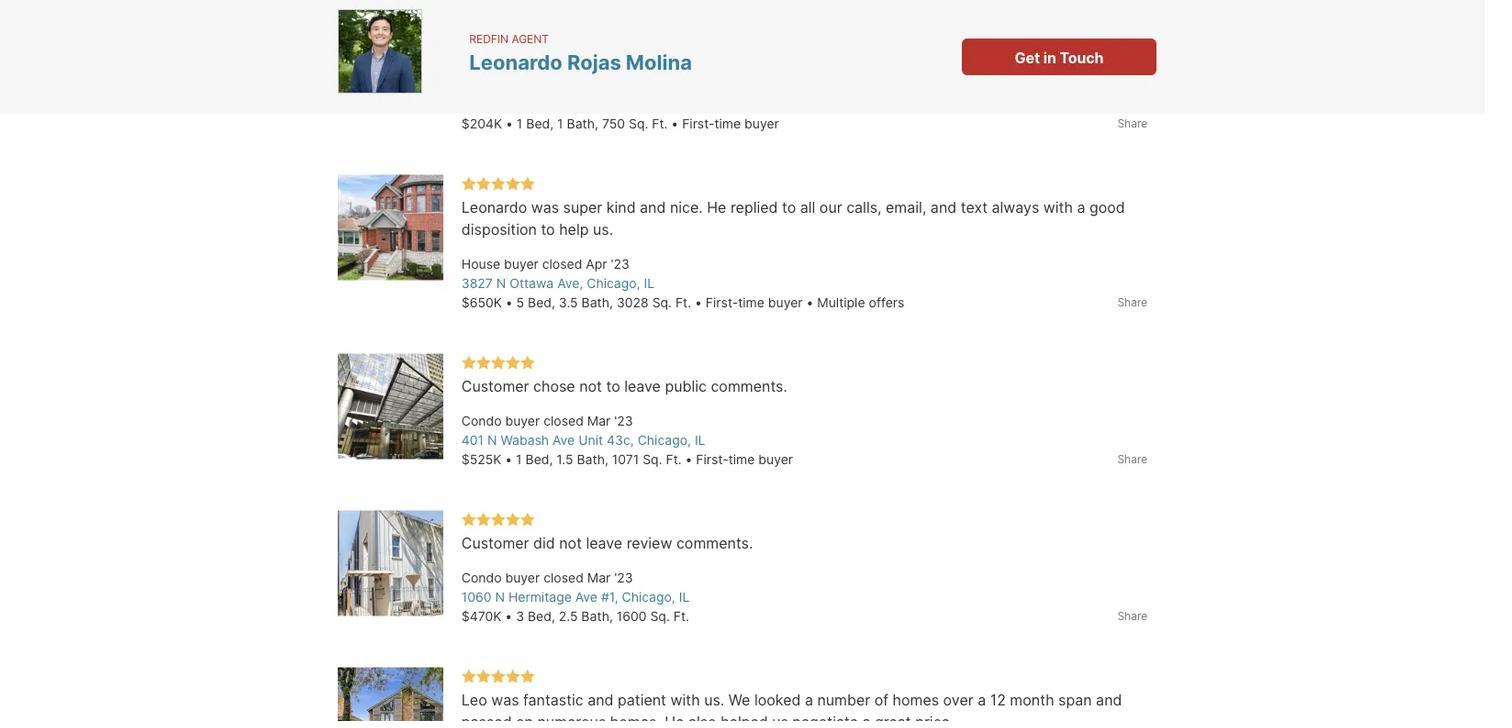 Task type: describe. For each thing, give the bounding box(es) containing it.
'23 for to
[[614, 414, 633, 429]]

us. inside leonardo was super kind and nice. he replied to all our calls, email, and text always with a good disposition to help us.
[[593, 221, 613, 239]]

condo buyer closed  mar '23 401 n wabash ave unit 43c, chicago, il $525k • 1 bed, 1.5 bath, 1071 sq. ft. • first-time buyer
[[462, 414, 793, 468]]

3.5
[[559, 295, 578, 311]]

750
[[602, 116, 625, 132]]

of
[[875, 692, 889, 710]]

bed, inside the condo buyer closed  mar '23 1060 n hermitage ave #1, chicago, il $470k • 3 bed, 2.5 bath, 1600 sq. ft.
[[528, 609, 555, 625]]

bath, inside the house buyer closed  apr '23 3827 n ottawa ave, chicago, il $650k • 5 bed, 3.5 bath, 3028 sq. ft. • first-time buyer • multiple offers
[[582, 295, 613, 311]]

rating 5.0 out of 5 element for customer chose not to leave public comments.
[[462, 355, 535, 372]]

apr
[[586, 257, 607, 272]]

'23 down rojas
[[614, 78, 633, 93]]

ft. inside the condo buyer closed  mar '23 1060 n hermitage ave #1, chicago, il $470k • 3 bed, 2.5 bath, 1600 sq. ft.
[[674, 609, 689, 625]]

touch
[[1060, 49, 1104, 67]]

leo was fantastic and patient with us. we looked a number of homes over a 12 month span and passed on numerous homes. he also helped us negotiate a great price.
[[462, 692, 1126, 722]]

bed, inside the house buyer closed  apr '23 3827 n ottawa ave, chicago, il $650k • 5 bed, 3.5 bath, 3028 sq. ft. • first-time buyer • multiple offers
[[528, 295, 555, 311]]

with inside leonardo was super kind and nice. he replied to all our calls, email, and text always with a good disposition to help us.
[[1044, 199, 1073, 217]]

condo for customer chose not to leave public comments.
[[462, 414, 502, 429]]

get
[[1015, 49, 1040, 67]]

1060
[[462, 590, 492, 605]]

43c,
[[607, 433, 634, 448]]

closed down leonardo rojas molina link
[[544, 78, 584, 93]]

calls,
[[847, 199, 882, 217]]

$204k
[[462, 116, 502, 132]]

wabash
[[501, 433, 549, 448]]

customer chose not to leave public comments.
[[462, 378, 787, 396]]

0 vertical spatial time
[[715, 116, 741, 132]]

leonardo rojas molina, redfin agent image
[[338, 9, 422, 94]]

chicago, inside the "condo buyer closed  mar '23 401 n wabash ave unit 43c, chicago, il $525k • 1 bed, 1.5 bath, 1071 sq. ft. • first-time buyer"
[[638, 433, 691, 448]]

rating 5.0 out of 5 element for leonardo was super kind and nice. he replied to all our calls, email, and text always with a good disposition to help us.
[[462, 176, 535, 193]]

• left 'multiple'
[[806, 295, 814, 311]]

super
[[563, 199, 602, 217]]

offers
[[869, 295, 905, 311]]

a up negotiate
[[805, 692, 813, 710]]

replied
[[731, 199, 778, 217]]

1 share link from the top
[[1118, 115, 1148, 132]]

price.
[[915, 714, 954, 722]]

and right span on the bottom right of the page
[[1096, 692, 1122, 710]]

public
[[665, 378, 707, 396]]

not for to
[[579, 378, 602, 396]]

n for leonardo was super kind and nice. he replied to all our calls, email, and text always with a good disposition to help us.
[[496, 276, 506, 291]]

share for customer did not leave review comments.
[[1118, 610, 1148, 623]]

n for customer chose not to leave public comments.
[[487, 433, 497, 448]]

• down wabash at the left bottom of the page
[[505, 452, 512, 468]]

us
[[772, 714, 788, 722]]

first- inside the "condo buyer closed  mar '23 401 n wabash ave unit 43c, chicago, il $525k • 1 bed, 1.5 bath, 1071 sq. ft. • first-time buyer"
[[696, 452, 729, 468]]

good
[[1090, 199, 1125, 217]]

• right 1071
[[685, 452, 693, 468]]

sq. inside the "condo buyer closed  mar '23 401 n wabash ave unit 43c, chicago, il $525k • 1 bed, 1.5 bath, 1071 sq. ft. • first-time buyer"
[[643, 452, 662, 468]]

1 horizontal spatial leave
[[624, 378, 661, 396]]

1 share from the top
[[1118, 117, 1148, 130]]

customer for customer chose not to leave public comments.
[[462, 378, 529, 396]]

1 right $204k
[[517, 116, 523, 132]]

helped
[[721, 714, 768, 722]]

ave for chose
[[553, 433, 575, 448]]

number
[[817, 692, 870, 710]]

1600
[[617, 609, 647, 625]]

chicago, inside the condo buyer closed  mar '23 1060 n hermitage ave #1, chicago, il $470k • 3 bed, 2.5 bath, 1600 sq. ft.
[[622, 590, 675, 605]]

'23 for kind
[[611, 257, 630, 272]]

2.5
[[559, 609, 578, 625]]

closed  mar '23
[[540, 78, 633, 93]]

not for leave
[[559, 535, 582, 553]]

5
[[516, 295, 524, 311]]

customer did not leave review comments.
[[462, 535, 753, 553]]

1060 n hermitage ave #1, chicago, il link
[[462, 590, 690, 605]]

numerous
[[537, 714, 606, 722]]

3028
[[617, 295, 649, 311]]

share link for customer did not leave review comments.
[[1118, 608, 1148, 625]]

molina
[[626, 49, 692, 74]]

we
[[729, 692, 750, 710]]

n for customer did not leave review comments.
[[495, 590, 505, 605]]

on
[[516, 714, 533, 722]]

agent
[[512, 32, 549, 45]]

over
[[943, 692, 974, 710]]

a inside leonardo was super kind and nice. he replied to all our calls, email, and text always with a good disposition to help us.
[[1077, 199, 1086, 217]]

il inside the "condo buyer closed  mar '23 401 n wabash ave unit 43c, chicago, il $525k • 1 bed, 1.5 bath, 1071 sq. ft. • first-time buyer"
[[695, 433, 705, 448]]

$650k
[[462, 295, 502, 311]]

'23 for leave
[[614, 571, 633, 586]]

condo buyer closed  mar '23 1060 n hermitage ave #1, chicago, il $470k • 3 bed, 2.5 bath, 1600 sq. ft.
[[462, 571, 690, 625]]

leonardo inside leonardo was super kind and nice. he replied to all our calls, email, and text always with a good disposition to help us.
[[462, 199, 527, 217]]

$470k
[[462, 609, 502, 625]]

looked
[[755, 692, 801, 710]]

nice.
[[670, 199, 703, 217]]

in
[[1043, 49, 1056, 67]]

also
[[688, 714, 717, 722]]

share for leonardo was super kind and nice. he replied to all our calls, email, and text always with a good disposition to help us.
[[1118, 296, 1148, 309]]

bed, inside the "condo buyer closed  mar '23 401 n wabash ave unit 43c, chicago, il $525k • 1 bed, 1.5 bath, 1071 sq. ft. • first-time buyer"
[[526, 452, 553, 468]]

ave,
[[557, 276, 583, 291]]

disposition
[[462, 221, 537, 239]]

time inside the house buyer closed  apr '23 3827 n ottawa ave, chicago, il $650k • 5 bed, 3.5 bath, 3028 sq. ft. • first-time buyer • multiple offers
[[738, 295, 765, 311]]

$525k
[[462, 452, 502, 468]]

share link for customer chose not to leave public comments.
[[1118, 451, 1148, 468]]

kind
[[607, 199, 636, 217]]

span
[[1059, 692, 1092, 710]]

always
[[992, 199, 1039, 217]]

time inside the "condo buyer closed  mar '23 401 n wabash ave unit 43c, chicago, il $525k • 1 bed, 1.5 bath, 1071 sq. ft. • first-time buyer"
[[729, 452, 755, 468]]

sq. right 750
[[629, 116, 648, 132]]

unit
[[578, 433, 603, 448]]

share link for leonardo was super kind and nice. he replied to all our calls, email, and text always with a good disposition to help us.
[[1118, 294, 1148, 311]]

did
[[533, 535, 555, 553]]

month
[[1010, 692, 1054, 710]]

mar for leave
[[587, 571, 611, 586]]

a left great
[[862, 714, 871, 722]]



Task type: vqa. For each thing, say whether or not it's contained in the screenshot.
Beds
no



Task type: locate. For each thing, give the bounding box(es) containing it.
he inside leonardo was super kind and nice. he replied to all our calls, email, and text always with a good disposition to help us.
[[707, 199, 726, 217]]

ft. right 750
[[652, 116, 668, 132]]

ft. right 1600
[[674, 609, 689, 625]]

rating 5.0 out of 5 element up chose
[[462, 355, 535, 372]]

condo up 401
[[462, 414, 502, 429]]

with inside leo was fantastic and patient with us. we looked a number of homes over a 12 month span and passed on numerous homes. he also helped us negotiate a great price.
[[671, 692, 700, 710]]

get in touch button
[[962, 39, 1157, 75]]

3 share from the top
[[1118, 453, 1148, 466]]

0 vertical spatial to
[[782, 199, 796, 217]]

closed inside the house buyer closed  apr '23 3827 n ottawa ave, chicago, il $650k • 5 bed, 3.5 bath, 3028 sq. ft. • first-time buyer • multiple offers
[[542, 257, 582, 272]]

was inside leo was fantastic and patient with us. we looked a number of homes over a 12 month span and passed on numerous homes. he also helped us negotiate a great price.
[[491, 692, 519, 710]]

1 vertical spatial he
[[665, 714, 684, 722]]

• inside the condo buyer closed  mar '23 1060 n hermitage ave #1, chicago, il $470k • 3 bed, 2.5 bath, 1600 sq. ft.
[[505, 609, 512, 625]]

1 customer from the top
[[462, 378, 529, 396]]

closed up 3827 n ottawa ave, chicago, il link
[[542, 257, 582, 272]]

1 horizontal spatial il
[[679, 590, 690, 605]]

1 vertical spatial mar
[[587, 414, 611, 429]]

condo inside the condo buyer closed  mar '23 1060 n hermitage ave #1, chicago, il $470k • 3 bed, 2.5 bath, 1600 sq. ft.
[[462, 571, 502, 586]]

1 mar from the top
[[587, 78, 611, 93]]

mar for to
[[587, 414, 611, 429]]

•
[[506, 116, 513, 132], [671, 116, 679, 132], [506, 295, 513, 311], [695, 295, 702, 311], [806, 295, 814, 311], [505, 452, 512, 468], [685, 452, 693, 468], [505, 609, 512, 625]]

leave left review
[[586, 535, 623, 553]]

il inside the house buyer closed  apr '23 3827 n ottawa ave, chicago, il $650k • 5 bed, 3.5 bath, 3028 sq. ft. • first-time buyer • multiple offers
[[644, 276, 655, 291]]

0 vertical spatial he
[[707, 199, 726, 217]]

buyer inside the condo buyer closed  mar '23 1060 n hermitage ave #1, chicago, il $470k • 3 bed, 2.5 bath, 1600 sq. ft.
[[505, 571, 540, 586]]

2 vertical spatial time
[[729, 452, 755, 468]]

with up also
[[671, 692, 700, 710]]

not right chose
[[579, 378, 602, 396]]

401
[[462, 433, 484, 448]]

fantastic
[[523, 692, 584, 710]]

redfin
[[469, 32, 509, 45]]

1 horizontal spatial us.
[[704, 692, 725, 710]]

customer up 401
[[462, 378, 529, 396]]

us. up also
[[704, 692, 725, 710]]

1 horizontal spatial to
[[606, 378, 620, 396]]

ft. inside the "condo buyer closed  mar '23 401 n wabash ave unit 43c, chicago, il $525k • 1 bed, 1.5 bath, 1071 sq. ft. • first-time buyer"
[[666, 452, 682, 468]]

hermitage
[[509, 590, 572, 605]]

2 vertical spatial mar
[[587, 571, 611, 586]]

us.
[[593, 221, 613, 239], [704, 692, 725, 710]]

and right the kind
[[640, 199, 666, 217]]

not
[[579, 378, 602, 396], [559, 535, 582, 553]]

2 mar from the top
[[587, 414, 611, 429]]

n inside the condo buyer closed  mar '23 1060 n hermitage ave #1, chicago, il $470k • 3 bed, 2.5 bath, 1600 sq. ft.
[[495, 590, 505, 605]]

email,
[[886, 199, 927, 217]]

1 horizontal spatial was
[[531, 199, 559, 217]]

1 vertical spatial il
[[695, 433, 705, 448]]

text
[[961, 199, 988, 217]]

1 vertical spatial time
[[738, 295, 765, 311]]

homes.
[[610, 714, 661, 722]]

n inside the house buyer closed  apr '23 3827 n ottawa ave, chicago, il $650k • 5 bed, 3.5 bath, 3028 sq. ft. • first-time buyer • multiple offers
[[496, 276, 506, 291]]

1 inside the "condo buyer closed  mar '23 401 n wabash ave unit 43c, chicago, il $525k • 1 bed, 1.5 bath, 1071 sq. ft. • first-time buyer"
[[516, 452, 522, 468]]

12
[[990, 692, 1006, 710]]

#1,
[[601, 590, 618, 605]]

ave up 1.5
[[553, 433, 575, 448]]

closed for chose
[[544, 414, 584, 429]]

review
[[627, 535, 672, 553]]

1 vertical spatial was
[[491, 692, 519, 710]]

ave left #1,
[[575, 590, 598, 605]]

share link
[[1118, 115, 1148, 132], [1118, 294, 1148, 311], [1118, 451, 1148, 468], [1118, 608, 1148, 625]]

he right nice.
[[707, 199, 726, 217]]

0 vertical spatial chicago,
[[587, 276, 640, 291]]

patient
[[618, 692, 666, 710]]

bed, right '5'
[[528, 295, 555, 311]]

leonardo was super kind and nice. he replied to all our calls, email, and text always with a good disposition to help us.
[[462, 199, 1129, 239]]

and left the text
[[931, 199, 957, 217]]

customer left did
[[462, 535, 529, 553]]

customer for customer did not leave review comments.
[[462, 535, 529, 553]]

3 rating 5.0 out of 5 element from the top
[[462, 512, 535, 529]]

1071
[[612, 452, 639, 468]]

2 vertical spatial first-
[[696, 452, 729, 468]]

redfin agent leonardo rojas molina
[[469, 32, 692, 74]]

passed
[[462, 714, 512, 722]]

1 horizontal spatial with
[[1044, 199, 1073, 217]]

leonardo up disposition
[[462, 199, 527, 217]]

2 vertical spatial chicago,
[[622, 590, 675, 605]]

4 rating 5.0 out of 5 element from the top
[[462, 669, 535, 686]]

1 vertical spatial leonardo
[[462, 199, 527, 217]]

1 vertical spatial condo
[[462, 571, 502, 586]]

leonardo rojas molina link
[[469, 49, 692, 74]]

'23 up #1,
[[614, 571, 633, 586]]

house
[[462, 257, 500, 272]]

to left all
[[782, 199, 796, 217]]

chose
[[533, 378, 575, 396]]

closed
[[544, 78, 584, 93], [542, 257, 582, 272], [544, 414, 584, 429], [544, 571, 584, 586]]

• right 750
[[671, 116, 679, 132]]

mar up unit
[[587, 414, 611, 429]]

bed, down hermitage
[[528, 609, 555, 625]]

leo
[[462, 692, 487, 710]]

negotiate
[[793, 714, 858, 722]]

mar down rojas
[[587, 78, 611, 93]]

1 vertical spatial not
[[559, 535, 582, 553]]

rating 5.0 out of 5 element for customer did not leave review comments.
[[462, 512, 535, 529]]

bed, down wabash at the left bottom of the page
[[526, 452, 553, 468]]

ft.
[[652, 116, 668, 132], [676, 295, 691, 311], [666, 452, 682, 468], [674, 609, 689, 625]]

• right $204k
[[506, 116, 513, 132]]

0 vertical spatial not
[[579, 378, 602, 396]]

was
[[531, 199, 559, 217], [491, 692, 519, 710]]

0 horizontal spatial he
[[665, 714, 684, 722]]

bath, left 750
[[567, 116, 598, 132]]

sq. right 1071
[[643, 452, 662, 468]]

0 horizontal spatial us.
[[593, 221, 613, 239]]

he left also
[[665, 714, 684, 722]]

1 vertical spatial with
[[671, 692, 700, 710]]

il
[[644, 276, 655, 291], [695, 433, 705, 448], [679, 590, 690, 605]]

'23 up 43c,
[[614, 414, 633, 429]]

2 share from the top
[[1118, 296, 1148, 309]]

condo inside the "condo buyer closed  mar '23 401 n wabash ave unit 43c, chicago, il $525k • 1 bed, 1.5 bath, 1071 sq. ft. • first-time buyer"
[[462, 414, 502, 429]]

closed for was
[[542, 257, 582, 272]]

to left help
[[541, 221, 555, 239]]

3 share link from the top
[[1118, 451, 1148, 468]]

ottawa
[[510, 276, 554, 291]]

0 horizontal spatial il
[[644, 276, 655, 291]]

all
[[800, 199, 816, 217]]

0 vertical spatial il
[[644, 276, 655, 291]]

chicago, inside the house buyer closed  apr '23 3827 n ottawa ave, chicago, il $650k • 5 bed, 3.5 bath, 3028 sq. ft. • first-time buyer • multiple offers
[[587, 276, 640, 291]]

a left 12
[[978, 692, 986, 710]]

0 vertical spatial comments.
[[711, 378, 787, 396]]

ave inside the condo buyer closed  mar '23 1060 n hermitage ave #1, chicago, il $470k • 3 bed, 2.5 bath, 1600 sq. ft.
[[575, 590, 598, 605]]

2 horizontal spatial il
[[695, 433, 705, 448]]

0 vertical spatial customer
[[462, 378, 529, 396]]

with right always
[[1044, 199, 1073, 217]]

2 horizontal spatial to
[[782, 199, 796, 217]]

2 rating 5.0 out of 5 element from the top
[[462, 355, 535, 372]]

ave inside the "condo buyer closed  mar '23 401 n wabash ave unit 43c, chicago, il $525k • 1 bed, 1.5 bath, 1071 sq. ft. • first-time buyer"
[[553, 433, 575, 448]]

• left '5'
[[506, 295, 513, 311]]

get in touch
[[1015, 49, 1104, 67]]

n inside the "condo buyer closed  mar '23 401 n wabash ave unit 43c, chicago, il $525k • 1 bed, 1.5 bath, 1071 sq. ft. • first-time buyer"
[[487, 433, 497, 448]]

leave left 'public'
[[624, 378, 661, 396]]

house buyer closed  apr '23 3827 n ottawa ave, chicago, il $650k • 5 bed, 3.5 bath, 3028 sq. ft. • first-time buyer • multiple offers
[[462, 257, 905, 311]]

leonardo down "agent"
[[469, 49, 563, 74]]

il up 3028
[[644, 276, 655, 291]]

share for customer chose not to leave public comments.
[[1118, 453, 1148, 466]]

1
[[517, 116, 523, 132], [557, 116, 563, 132], [516, 452, 522, 468]]

leonardo inside the redfin agent leonardo rojas molina
[[469, 49, 563, 74]]

ft. right 1071
[[666, 452, 682, 468]]

he inside leo was fantastic and patient with us. we looked a number of homes over a 12 month span and passed on numerous homes. he also helped us negotiate a great price.
[[665, 714, 684, 722]]

he
[[707, 199, 726, 217], [665, 714, 684, 722]]

share
[[1118, 117, 1148, 130], [1118, 296, 1148, 309], [1118, 453, 1148, 466], [1118, 610, 1148, 623]]

0 vertical spatial leave
[[624, 378, 661, 396]]

a left good
[[1077, 199, 1086, 217]]

condo
[[462, 414, 502, 429], [462, 571, 502, 586]]

0 vertical spatial ave
[[553, 433, 575, 448]]

401 n wabash ave unit 43c, chicago, il link
[[462, 433, 705, 448]]

closed for did
[[544, 571, 584, 586]]

chicago, up 1071
[[638, 433, 691, 448]]

1 vertical spatial chicago,
[[638, 433, 691, 448]]

'23
[[614, 78, 633, 93], [611, 257, 630, 272], [614, 414, 633, 429], [614, 571, 633, 586]]

bath, inside the condo buyer closed  mar '23 1060 n hermitage ave #1, chicago, il $470k • 3 bed, 2.5 bath, 1600 sq. ft.
[[581, 609, 613, 625]]

with
[[1044, 199, 1073, 217], [671, 692, 700, 710]]

4 share link from the top
[[1118, 608, 1148, 625]]

a
[[1077, 199, 1086, 217], [805, 692, 813, 710], [978, 692, 986, 710], [862, 714, 871, 722]]

mar up #1,
[[587, 571, 611, 586]]

bath, down #1,
[[581, 609, 613, 625]]

sq. inside the condo buyer closed  mar '23 1060 n hermitage ave #1, chicago, il $470k • 3 bed, 2.5 bath, 1600 sq. ft.
[[650, 609, 670, 625]]

was for disposition
[[531, 199, 559, 217]]

sq.
[[629, 116, 648, 132], [652, 295, 672, 311], [643, 452, 662, 468], [650, 609, 670, 625]]

0 horizontal spatial was
[[491, 692, 519, 710]]

2 vertical spatial il
[[679, 590, 690, 605]]

closed up 1060 n hermitage ave #1, chicago, il link
[[544, 571, 584, 586]]

us. inside leo was fantastic and patient with us. we looked a number of homes over a 12 month span and passed on numerous homes. he also helped us negotiate a great price.
[[704, 692, 725, 710]]

was for passed
[[491, 692, 519, 710]]

0 vertical spatial leonardo
[[469, 49, 563, 74]]

'23 right apr
[[611, 257, 630, 272]]

3
[[516, 609, 524, 625]]

'23 inside the condo buyer closed  mar '23 1060 n hermitage ave #1, chicago, il $470k • 3 bed, 2.5 bath, 1600 sq. ft.
[[614, 571, 633, 586]]

n right 1060
[[495, 590, 505, 605]]

1 rating 5.0 out of 5 element from the top
[[462, 176, 535, 193]]

buyer
[[745, 116, 779, 132], [504, 257, 539, 272], [768, 295, 803, 311], [505, 414, 540, 429], [759, 452, 793, 468], [505, 571, 540, 586]]

chicago,
[[587, 276, 640, 291], [638, 433, 691, 448], [622, 590, 675, 605]]

2 vertical spatial to
[[606, 378, 620, 396]]

mar
[[587, 78, 611, 93], [587, 414, 611, 429], [587, 571, 611, 586]]

comments.
[[711, 378, 787, 396], [676, 535, 753, 553]]

ft. inside the house buyer closed  apr '23 3827 n ottawa ave, chicago, il $650k • 5 bed, 3.5 bath, 3028 sq. ft. • first-time buyer • multiple offers
[[676, 295, 691, 311]]

• left 3
[[505, 609, 512, 625]]

bed,
[[526, 116, 554, 132], [528, 295, 555, 311], [526, 452, 553, 468], [528, 609, 555, 625]]

great
[[875, 714, 911, 722]]

3827
[[462, 276, 493, 291]]

0 vertical spatial condo
[[462, 414, 502, 429]]

0 horizontal spatial with
[[671, 692, 700, 710]]

rating 5.0 out of 5 element up disposition
[[462, 176, 535, 193]]

mar inside the "condo buyer closed  mar '23 401 n wabash ave unit 43c, chicago, il $525k • 1 bed, 1.5 bath, 1071 sq. ft. • first-time buyer"
[[587, 414, 611, 429]]

was inside leonardo was super kind and nice. he replied to all our calls, email, and text always with a good disposition to help us.
[[531, 199, 559, 217]]

1 condo from the top
[[462, 414, 502, 429]]

homes
[[893, 692, 939, 710]]

2 vertical spatial n
[[495, 590, 505, 605]]

n right 3827
[[496, 276, 506, 291]]

rating 5.0 out of 5 element up leo
[[462, 669, 535, 686]]

chicago, down apr
[[587, 276, 640, 291]]

0 horizontal spatial leave
[[586, 535, 623, 553]]

first- down molina at the top left of page
[[682, 116, 715, 132]]

bath, down unit
[[577, 452, 608, 468]]

rojas
[[567, 49, 621, 74]]

1 vertical spatial to
[[541, 221, 555, 239]]

0 horizontal spatial to
[[541, 221, 555, 239]]

condo for customer did not leave review comments.
[[462, 571, 502, 586]]

closed inside the "condo buyer closed  mar '23 401 n wabash ave unit 43c, chicago, il $525k • 1 bed, 1.5 bath, 1071 sq. ft. • first-time buyer"
[[544, 414, 584, 429]]

bath,
[[567, 116, 598, 132], [582, 295, 613, 311], [577, 452, 608, 468], [581, 609, 613, 625]]

to up 43c,
[[606, 378, 620, 396]]

customer
[[462, 378, 529, 396], [462, 535, 529, 553]]

rating 5.0 out of 5 element up did
[[462, 512, 535, 529]]

'23 inside the house buyer closed  apr '23 3827 n ottawa ave, chicago, il $650k • 5 bed, 3.5 bath, 3028 sq. ft. • first-time buyer • multiple offers
[[611, 257, 630, 272]]

chicago, up 1600
[[622, 590, 675, 605]]

1 down wabash at the left bottom of the page
[[516, 452, 522, 468]]

3 mar from the top
[[587, 571, 611, 586]]

closed inside the condo buyer closed  mar '23 1060 n hermitage ave #1, chicago, il $470k • 3 bed, 2.5 bath, 1600 sq. ft.
[[544, 571, 584, 586]]

first- down 'public'
[[696, 452, 729, 468]]

1 vertical spatial customer
[[462, 535, 529, 553]]

comments. right review
[[676, 535, 753, 553]]

1 horizontal spatial he
[[707, 199, 726, 217]]

1 vertical spatial ave
[[575, 590, 598, 605]]

help
[[559, 221, 589, 239]]

bath, right 3.5
[[582, 295, 613, 311]]

and
[[640, 199, 666, 217], [931, 199, 957, 217], [588, 692, 614, 710], [1096, 692, 1122, 710]]

first-
[[682, 116, 715, 132], [706, 295, 738, 311], [696, 452, 729, 468]]

3827 n ottawa ave, chicago, il link
[[462, 276, 655, 291]]

0 vertical spatial mar
[[587, 78, 611, 93]]

mar inside the condo buyer closed  mar '23 1060 n hermitage ave #1, chicago, il $470k • 3 bed, 2.5 bath, 1600 sq. ft.
[[587, 571, 611, 586]]

not right did
[[559, 535, 582, 553]]

leonardo
[[469, 49, 563, 74], [462, 199, 527, 217]]

0 vertical spatial us.
[[593, 221, 613, 239]]

rating 5.0 out of 5 element
[[462, 176, 535, 193], [462, 355, 535, 372], [462, 512, 535, 529], [462, 669, 535, 686]]

bath, inside the "condo buyer closed  mar '23 401 n wabash ave unit 43c, chicago, il $525k • 1 bed, 1.5 bath, 1071 sq. ft. • first-time buyer"
[[577, 452, 608, 468]]

1 vertical spatial n
[[487, 433, 497, 448]]

first- right 3028
[[706, 295, 738, 311]]

$204k • 1 bed, 1 bath, 750 sq. ft. • first-time buyer
[[462, 116, 779, 132]]

il inside the condo buyer closed  mar '23 1060 n hermitage ave #1, chicago, il $470k • 3 bed, 2.5 bath, 1600 sq. ft.
[[679, 590, 690, 605]]

was up passed
[[491, 692, 519, 710]]

1 vertical spatial first-
[[706, 295, 738, 311]]

1 down closed  mar '23
[[557, 116, 563, 132]]

leave
[[624, 378, 661, 396], [586, 535, 623, 553]]

0 vertical spatial was
[[531, 199, 559, 217]]

and up numerous
[[588, 692, 614, 710]]

2 condo from the top
[[462, 571, 502, 586]]

• right 3028
[[695, 295, 702, 311]]

0 vertical spatial first-
[[682, 116, 715, 132]]

sq. right 1600
[[650, 609, 670, 625]]

il down 'public'
[[695, 433, 705, 448]]

0 vertical spatial with
[[1044, 199, 1073, 217]]

comments. right 'public'
[[711, 378, 787, 396]]

bed, right $204k
[[526, 116, 554, 132]]

0 vertical spatial n
[[496, 276, 506, 291]]

us. down the kind
[[593, 221, 613, 239]]

1 vertical spatial leave
[[586, 535, 623, 553]]

rating 5.0 out of 5 element for leo was fantastic and patient with us. we looked a number of homes over a 12 month span and passed on numerous homes. he also helped us negotiate a great price.
[[462, 669, 535, 686]]

il right #1,
[[679, 590, 690, 605]]

sq. inside the house buyer closed  apr '23 3827 n ottawa ave, chicago, il $650k • 5 bed, 3.5 bath, 3028 sq. ft. • first-time buyer • multiple offers
[[652, 295, 672, 311]]

our
[[820, 199, 842, 217]]

multiple
[[817, 295, 865, 311]]

2 share link from the top
[[1118, 294, 1148, 311]]

first- inside the house buyer closed  apr '23 3827 n ottawa ave, chicago, il $650k • 5 bed, 3.5 bath, 3028 sq. ft. • first-time buyer • multiple offers
[[706, 295, 738, 311]]

'23 inside the "condo buyer closed  mar '23 401 n wabash ave unit 43c, chicago, il $525k • 1 bed, 1.5 bath, 1071 sq. ft. • first-time buyer"
[[614, 414, 633, 429]]

condo up 1060
[[462, 571, 502, 586]]

1 vertical spatial comments.
[[676, 535, 753, 553]]

1.5
[[557, 452, 573, 468]]

1 vertical spatial us.
[[704, 692, 725, 710]]

n right 401
[[487, 433, 497, 448]]

closed up 401 n wabash ave unit 43c, chicago, il link
[[544, 414, 584, 429]]

ave for did
[[575, 590, 598, 605]]

2 customer from the top
[[462, 535, 529, 553]]

sq. right 3028
[[652, 295, 672, 311]]

4 share from the top
[[1118, 610, 1148, 623]]

ft. right 3028
[[676, 295, 691, 311]]

was left super
[[531, 199, 559, 217]]



